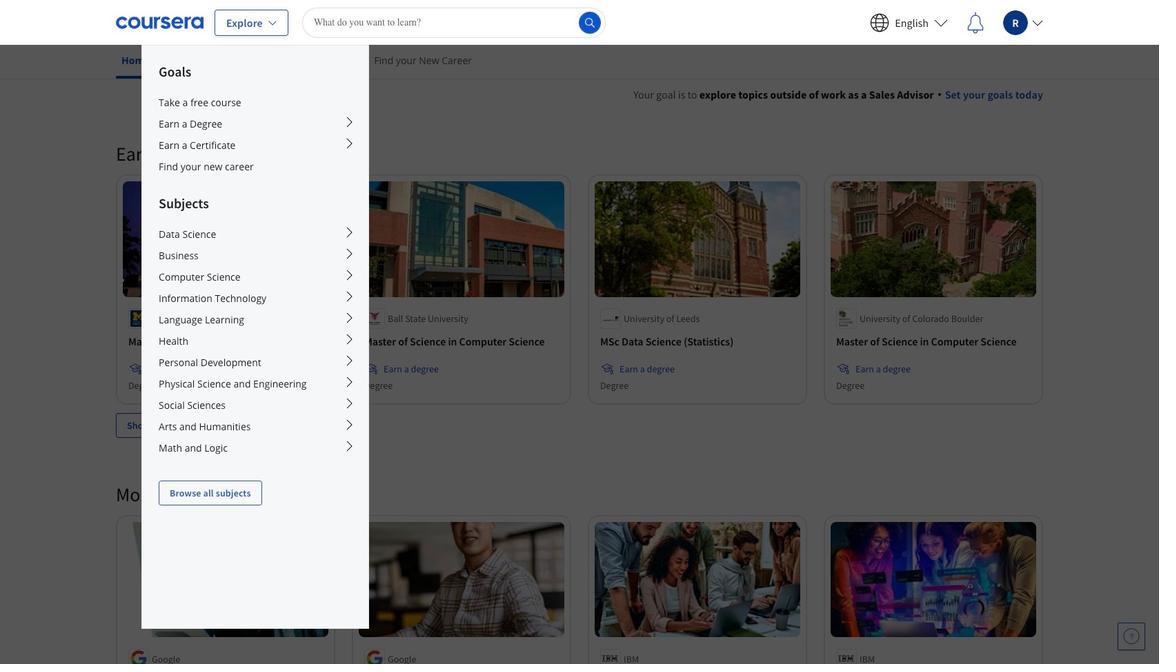 Task type: locate. For each thing, give the bounding box(es) containing it.
None search field
[[302, 7, 606, 38]]

help center image
[[1124, 629, 1141, 646]]

main content
[[0, 70, 1160, 665]]

coursera image
[[116, 11, 204, 33]]

What do you want to learn? text field
[[302, 7, 606, 38]]



Task type: vqa. For each thing, say whether or not it's contained in the screenshot.
Duke University image
no



Task type: describe. For each thing, give the bounding box(es) containing it.
explore menu element
[[142, 46, 369, 506]]

most popular certificates collection element
[[108, 460, 1052, 665]]

earn your degree collection element
[[108, 119, 1052, 460]]



